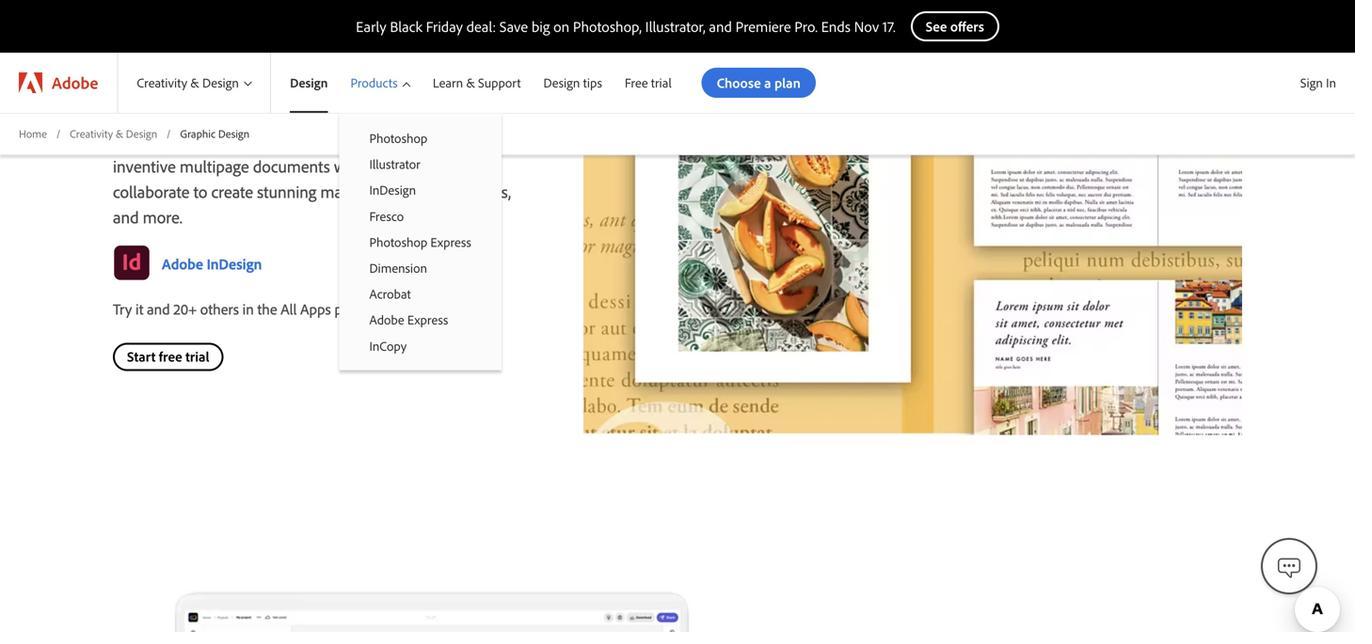 Task type: locate. For each thing, give the bounding box(es) containing it.
0 vertical spatial adobe
[[52, 72, 98, 93]]

incopy link
[[339, 333, 502, 359]]

photoshop for photoshop express
[[370, 234, 428, 250]]

0 horizontal spatial that
[[206, 131, 233, 152]]

express down acrobat link at left
[[408, 312, 448, 328]]

tips
[[583, 75, 602, 91]]

layouts up will
[[233, 105, 283, 126]]

others
[[200, 300, 239, 319]]

adobe for adobe indesign
[[162, 255, 203, 274]]

adobe up creativity & design 'link'
[[52, 72, 98, 93]]

images
[[441, 156, 490, 177]]

0 horizontal spatial &
[[116, 127, 123, 141]]

design up inventive
[[126, 127, 157, 141]]

out.
[[217, 45, 273, 88]]

design
[[202, 75, 239, 91], [290, 75, 328, 91], [544, 75, 580, 91], [113, 105, 160, 126], [126, 127, 157, 141], [218, 127, 250, 141], [454, 131, 501, 152]]

layouts
[[213, 3, 317, 46], [233, 105, 283, 126]]

pages.
[[407, 131, 450, 152]]

express for adobe express
[[408, 312, 448, 328]]

the
[[258, 300, 277, 319]]

inventive
[[113, 156, 176, 177]]

sign
[[1301, 74, 1324, 91]]

start free trial
[[127, 348, 209, 366]]

1 vertical spatial creativity
[[70, 127, 113, 141]]

photoshop for photoshop
[[370, 130, 428, 146]]

trial right free at the left bottom of the page
[[186, 348, 209, 366]]

and
[[709, 17, 732, 36], [480, 105, 506, 126], [411, 156, 437, 177], [113, 207, 139, 228], [147, 300, 170, 319]]

try it and 20+ others in the all apps plan.
[[113, 300, 364, 319]]

17.
[[883, 17, 896, 36]]

photoshop up the dimension
[[370, 234, 428, 250]]

1 horizontal spatial trial
[[651, 75, 672, 91]]

incopy
[[370, 338, 407, 354]]

for
[[385, 105, 404, 126]]

played
[[113, 45, 209, 88]]

express for photoshop express
[[431, 234, 472, 250]]

1 vertical spatial express
[[408, 312, 448, 328]]

design right graphic
[[218, 127, 250, 141]]

1 horizontal spatial &
[[190, 75, 199, 91]]

& inside "dropdown button"
[[190, 75, 199, 91]]

layouts inside design impactful layouts with indesign for both print and digital media that will keep people turning pages. design inventive multipage documents where text and images collaborate to create stunning magazines, reports, ebooks, and more.
[[233, 105, 283, 126]]

that up multipage
[[206, 131, 233, 152]]

layouts inside create layouts that aren't played out.
[[213, 3, 317, 46]]

design link
[[271, 53, 339, 113]]

layouts up 'design' link on the top of page
[[213, 3, 317, 46]]

2 vertical spatial indesign
[[207, 255, 262, 274]]

& up inventive
[[116, 127, 123, 141]]

creativity & design up impactful
[[137, 75, 239, 91]]

0 vertical spatial indesign
[[321, 105, 381, 126]]

adobe express link
[[339, 307, 502, 333]]

free
[[625, 75, 648, 91]]

2 photoshop from the top
[[370, 234, 428, 250]]

& up impactful
[[190, 75, 199, 91]]

deal:
[[467, 17, 496, 36]]

design up impactful
[[202, 75, 239, 91]]

1 horizontal spatial that
[[325, 3, 382, 46]]

early
[[356, 17, 387, 36]]

early black friday deal: save big on photoshop, illustrator, and premiere pro. ends nov 17.
[[356, 17, 896, 36]]

0 vertical spatial creativity & design
[[137, 75, 239, 91]]

all
[[281, 300, 297, 319]]

friday
[[426, 17, 463, 36]]

that
[[325, 3, 382, 46], [206, 131, 233, 152]]

create
[[113, 3, 205, 46]]

2 horizontal spatial adobe
[[370, 312, 405, 328]]

creativity & design up inventive
[[70, 127, 157, 141]]

creativity inside creativity & design 'link'
[[70, 127, 113, 141]]

sign in
[[1301, 74, 1337, 91]]

indesign up "people"
[[321, 105, 381, 126]]

creativity up impactful
[[137, 75, 187, 91]]

1 vertical spatial adobe
[[162, 255, 203, 274]]

that inside design impactful layouts with indesign for both print and digital media that will keep people turning pages. design inventive multipage documents where text and images collaborate to create stunning magazines, reports, ebooks, and more.
[[206, 131, 233, 152]]

people
[[302, 131, 350, 152]]

home link
[[19, 126, 47, 142]]

0 horizontal spatial creativity
[[70, 127, 113, 141]]

free
[[159, 348, 182, 366]]

in
[[243, 300, 254, 319]]

photoshop,
[[573, 17, 642, 36]]

1 horizontal spatial adobe
[[162, 255, 203, 274]]

social media posts made with adobe express. image
[[113, 533, 772, 633]]

illustrator,
[[646, 17, 706, 36]]

adobe up incopy
[[370, 312, 405, 328]]

ends
[[822, 17, 851, 36]]

acrobat link
[[339, 281, 502, 307]]

adobe up 20+
[[162, 255, 203, 274]]

0 vertical spatial that
[[325, 3, 382, 46]]

0 vertical spatial creativity
[[137, 75, 187, 91]]

photoshop down for
[[370, 130, 428, 146]]

turning
[[354, 131, 403, 152]]

0 vertical spatial trial
[[651, 75, 672, 91]]

that inside create layouts that aren't played out.
[[325, 3, 382, 46]]

both
[[408, 105, 440, 126]]

&
[[190, 75, 199, 91], [466, 75, 475, 91], [116, 127, 123, 141]]

group
[[339, 113, 502, 370]]

and right print
[[480, 105, 506, 126]]

trial right free
[[651, 75, 672, 91]]

trial
[[651, 75, 672, 91], [186, 348, 209, 366]]

1 vertical spatial trial
[[186, 348, 209, 366]]

express down the fresco link
[[431, 234, 472, 250]]

black
[[390, 17, 423, 36]]

express inside "link"
[[431, 234, 472, 250]]

1 vertical spatial that
[[206, 131, 233, 152]]

2 horizontal spatial &
[[466, 75, 475, 91]]

2 vertical spatial adobe
[[370, 312, 405, 328]]

try
[[113, 300, 132, 319]]

photoshop link
[[339, 125, 502, 151]]

dimension link
[[339, 255, 502, 281]]

start free trial link
[[113, 343, 224, 372]]

indesign inside design impactful layouts with indesign for both print and digital media that will keep people turning pages. design inventive multipage documents where text and images collaborate to create stunning magazines, reports, ebooks, and more.
[[321, 105, 381, 126]]

illustrator
[[370, 156, 420, 172]]

indesign up try it and 20+ others in the all apps plan.
[[207, 255, 262, 274]]

learn
[[433, 75, 463, 91]]

it
[[136, 300, 143, 319]]

1 vertical spatial photoshop
[[370, 234, 428, 250]]

fresco
[[370, 208, 404, 224]]

0 vertical spatial photoshop
[[370, 130, 428, 146]]

indesign down text at the top left
[[370, 182, 416, 198]]

1 horizontal spatial creativity
[[137, 75, 187, 91]]

& right 'learn'
[[466, 75, 475, 91]]

and left premiere
[[709, 17, 732, 36]]

0 horizontal spatial adobe
[[52, 72, 98, 93]]

photoshop express
[[370, 234, 472, 250]]

creativity inside creativity & design "dropdown button"
[[137, 75, 187, 91]]

that left black
[[325, 3, 382, 46]]

& for learn & support link at the left of the page
[[466, 75, 475, 91]]

creativity
[[137, 75, 187, 91], [70, 127, 113, 141]]

design tips link
[[532, 53, 614, 113]]

1 vertical spatial layouts
[[233, 105, 283, 126]]

0 vertical spatial layouts
[[213, 3, 317, 46]]

express
[[431, 234, 472, 250], [408, 312, 448, 328]]

creativity right home
[[70, 127, 113, 141]]

indesign
[[321, 105, 381, 126], [370, 182, 416, 198], [207, 255, 262, 274]]

creativity & design inside "dropdown button"
[[137, 75, 239, 91]]

0 vertical spatial express
[[431, 234, 472, 250]]

1 photoshop from the top
[[370, 130, 428, 146]]

free trial
[[625, 75, 672, 91]]

and up reports,
[[411, 156, 437, 177]]

trial inside "link"
[[651, 75, 672, 91]]

graphic
[[180, 127, 216, 141]]

photoshop inside "link"
[[370, 234, 428, 250]]

more.
[[143, 207, 183, 228]]



Task type: vqa. For each thing, say whether or not it's contained in the screenshot.
leftmost the See
no



Task type: describe. For each thing, give the bounding box(es) containing it.
dimension
[[370, 260, 427, 276]]

collaborate
[[113, 181, 190, 203]]

design impactful layouts with indesign for both print and digital media that will keep people turning pages. design inventive multipage documents where text and images collaborate to create stunning magazines, reports, ebooks, and more.
[[113, 105, 511, 228]]

to
[[194, 181, 208, 203]]

multipage
[[180, 156, 249, 177]]

design tips
[[544, 75, 602, 91]]

products
[[351, 75, 398, 91]]

adobe express
[[370, 312, 448, 328]]

text
[[381, 156, 407, 177]]

impactful
[[164, 105, 229, 126]]

graphic design
[[180, 127, 250, 141]]

creativity & design link
[[70, 126, 157, 142]]

adobe for adobe
[[52, 72, 98, 93]]

will
[[237, 131, 261, 152]]

apps
[[300, 300, 331, 319]]

design up with
[[290, 75, 328, 91]]

acrobat
[[370, 286, 411, 302]]

ebooks,
[[458, 181, 511, 203]]

sign in button
[[1297, 67, 1341, 99]]

save
[[500, 17, 528, 36]]

1 vertical spatial creativity & design
[[70, 127, 157, 141]]

adobe link
[[0, 53, 117, 113]]

keep
[[265, 131, 298, 152]]

pro.
[[795, 17, 818, 36]]

design inside 'link'
[[126, 127, 157, 141]]

indesign link
[[339, 177, 502, 203]]

print
[[444, 105, 476, 126]]

stunning
[[257, 181, 317, 203]]

aren't
[[390, 3, 472, 46]]

start
[[127, 348, 156, 366]]

learn & support
[[433, 75, 521, 91]]

1 vertical spatial indesign
[[370, 182, 416, 198]]

in
[[1327, 74, 1337, 91]]

creativity & design button
[[118, 53, 270, 113]]

group containing photoshop
[[339, 113, 502, 370]]

on
[[554, 17, 570, 36]]

where
[[334, 156, 377, 177]]

reports,
[[401, 181, 454, 203]]

design left tips
[[544, 75, 580, 91]]

support
[[478, 75, 521, 91]]

magazines,
[[321, 181, 397, 203]]

adobe indesign
[[162, 255, 262, 274]]

0 horizontal spatial trial
[[186, 348, 209, 366]]

create layouts that aren't played out.
[[113, 3, 472, 88]]

20+
[[174, 300, 197, 319]]

big
[[532, 17, 550, 36]]

adobe for adobe express
[[370, 312, 405, 328]]

free trial link
[[614, 53, 683, 113]]

digital
[[113, 131, 155, 152]]

media
[[159, 131, 202, 152]]

adobe indesign link
[[162, 255, 262, 274]]

create
[[211, 181, 253, 203]]

& inside 'link'
[[116, 127, 123, 141]]

fresco link
[[339, 203, 502, 229]]

digital pages created by adobe indesign. image
[[584, 0, 1243, 436]]

design up digital
[[113, 105, 160, 126]]

documents
[[253, 156, 330, 177]]

learn & support link
[[422, 53, 532, 113]]

and right the it
[[147, 300, 170, 319]]

product icon for adobe indesign image
[[113, 245, 151, 283]]

home
[[19, 127, 47, 141]]

design up images
[[454, 131, 501, 152]]

with
[[286, 105, 317, 126]]

and down collaborate
[[113, 207, 139, 228]]

& for creativity & design "dropdown button"
[[190, 75, 199, 91]]

premiere
[[736, 17, 791, 36]]

design inside "dropdown button"
[[202, 75, 239, 91]]

plan.
[[335, 300, 364, 319]]

illustrator link
[[339, 151, 502, 177]]

products button
[[339, 53, 422, 113]]

photoshop express link
[[339, 229, 502, 255]]

nov
[[855, 17, 880, 36]]



